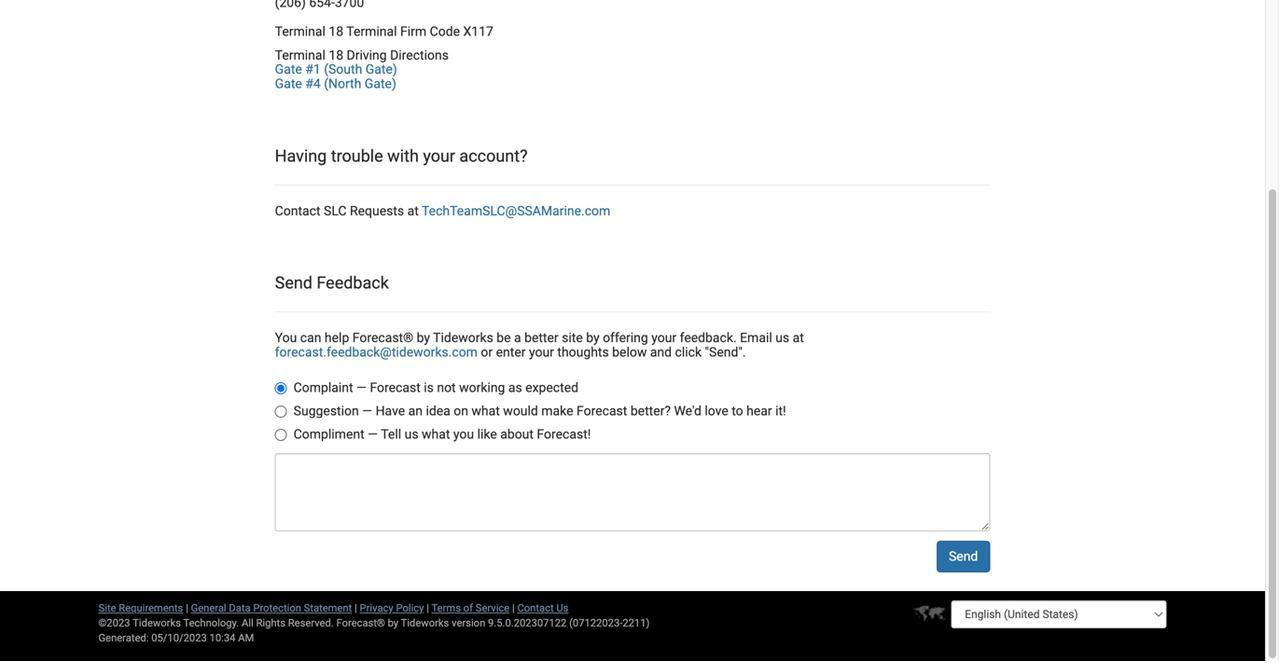 Task type: vqa. For each thing, say whether or not it's contained in the screenshot.
TechTeamSLC@SSAMarine.com
yes



Task type: locate. For each thing, give the bounding box(es) containing it.
by right the site
[[586, 330, 600, 346]]

2211)
[[623, 617, 650, 629]]

(north
[[324, 76, 361, 92]]

| right policy
[[427, 602, 429, 614]]

1 vertical spatial —
[[362, 403, 372, 419]]

statement
[[304, 602, 352, 614]]

1 vertical spatial tideworks
[[401, 617, 449, 629]]

0 vertical spatial at
[[407, 203, 419, 219]]

1 vertical spatial contact
[[517, 602, 554, 614]]

and
[[650, 345, 672, 360]]

forecast® right the help
[[352, 330, 413, 346]]

0 horizontal spatial your
[[423, 146, 455, 166]]

send inside button
[[949, 549, 978, 564]]

at
[[407, 203, 419, 219], [793, 330, 804, 346]]

data
[[229, 602, 251, 614]]

forecast
[[370, 380, 421, 395], [577, 403, 627, 419]]

0 horizontal spatial us
[[405, 427, 418, 442]]

all
[[242, 617, 254, 629]]

18 up gate #1 (south gate) link
[[329, 24, 343, 39]]

0 vertical spatial us
[[776, 330, 789, 346]]

terminal
[[275, 24, 326, 39], [346, 24, 397, 39], [275, 47, 326, 63]]

0 horizontal spatial contact
[[275, 203, 321, 219]]

forecast right make
[[577, 403, 627, 419]]

gate)
[[366, 62, 397, 77], [365, 76, 396, 92]]

firm
[[400, 24, 427, 39]]

at right requests
[[407, 203, 419, 219]]

0 horizontal spatial what
[[422, 427, 450, 442]]

requests
[[350, 203, 404, 219]]

None radio
[[275, 406, 287, 418], [275, 429, 287, 441], [275, 406, 287, 418], [275, 429, 287, 441]]

1 horizontal spatial send
[[949, 549, 978, 564]]

18 right #1
[[329, 47, 343, 63]]

terminal 18 terminal firm code x117 terminal 18 driving directions gate #1 (south gate) gate #4 (north gate)
[[275, 24, 493, 92]]

by up is
[[417, 330, 430, 346]]

contact up 9.5.0.202307122 in the left of the page
[[517, 602, 554, 614]]

forecast® inside you can help forecast® by tideworks be a better site by offering your feedback. email us at forecast.feedback@tideworks.com or enter your thoughts below and click "send".
[[352, 330, 413, 346]]

1 vertical spatial forecast
[[577, 403, 627, 419]]

1 gate from the top
[[275, 62, 302, 77]]

1 vertical spatial at
[[793, 330, 804, 346]]

"send".
[[705, 345, 746, 360]]

your
[[423, 146, 455, 166], [651, 330, 677, 346], [529, 345, 554, 360]]

send for send feedback
[[275, 274, 313, 293]]

us inside you can help forecast® by tideworks be a better site by offering your feedback. email us at forecast.feedback@tideworks.com or enter your thoughts below and click "send".
[[776, 330, 789, 346]]

1 | from the left
[[186, 602, 188, 614]]

expected
[[525, 380, 578, 395]]

contact inside site requirements | general data protection statement | privacy policy | terms of service | contact us ©2023 tideworks technology. all rights reserved. forecast® by tideworks version 9.5.0.202307122 (07122023-2211) generated: 05/10/2023 10:34 am
[[517, 602, 554, 614]]

| left privacy
[[355, 602, 357, 614]]

None radio
[[275, 382, 287, 394]]

2 vertical spatial —
[[368, 427, 378, 442]]

at right email
[[793, 330, 804, 346]]

None text field
[[275, 453, 990, 532]]

feedback.
[[680, 330, 737, 346]]

general
[[191, 602, 226, 614]]

to
[[732, 403, 743, 419]]

18
[[329, 24, 343, 39], [329, 47, 343, 63]]

terminal up #1
[[275, 24, 326, 39]]

1 horizontal spatial contact
[[517, 602, 554, 614]]

0 vertical spatial forecast
[[370, 380, 421, 395]]

idea
[[426, 403, 450, 419]]

| left general
[[186, 602, 188, 614]]

1 horizontal spatial forecast
[[577, 403, 627, 419]]

1 horizontal spatial at
[[793, 330, 804, 346]]

forecast.feedback@tideworks.com
[[275, 345, 478, 360]]

0 vertical spatial send
[[275, 274, 313, 293]]

better?
[[631, 403, 671, 419]]

—
[[356, 380, 367, 395], [362, 403, 372, 419], [368, 427, 378, 442]]

tideworks down policy
[[401, 617, 449, 629]]

forecast®
[[352, 330, 413, 346], [336, 617, 385, 629]]

0 horizontal spatial by
[[388, 617, 398, 629]]

1 horizontal spatial us
[[776, 330, 789, 346]]

send
[[275, 274, 313, 293], [949, 549, 978, 564]]

trouble
[[331, 146, 383, 166]]

generated:
[[98, 632, 149, 644]]

1 vertical spatial us
[[405, 427, 418, 442]]

service
[[476, 602, 510, 614]]

0 vertical spatial forecast®
[[352, 330, 413, 346]]

contact slc requests at techteamslc@ssamarine.com
[[275, 203, 610, 219]]

tideworks left the be
[[433, 330, 493, 346]]

0 vertical spatial 18
[[329, 24, 343, 39]]

terms
[[432, 602, 461, 614]]

what down idea
[[422, 427, 450, 442]]

gate
[[275, 62, 302, 77], [275, 76, 302, 92]]

0 horizontal spatial forecast
[[370, 380, 421, 395]]

05/10/2023
[[151, 632, 207, 644]]

us right email
[[776, 330, 789, 346]]

compliment — tell us what you like about forecast!
[[294, 427, 591, 442]]

gate left #4 on the left top of the page
[[275, 76, 302, 92]]

your right with on the top left of the page
[[423, 146, 455, 166]]

|
[[186, 602, 188, 614], [355, 602, 357, 614], [427, 602, 429, 614], [512, 602, 515, 614]]

tell
[[381, 427, 401, 442]]

we'd
[[674, 403, 702, 419]]

contact left slc
[[275, 203, 321, 219]]

0 vertical spatial —
[[356, 380, 367, 395]]

(07122023-
[[569, 617, 623, 629]]

1 18 from the top
[[329, 24, 343, 39]]

on
[[454, 403, 468, 419]]

be
[[497, 330, 511, 346]]

with
[[387, 146, 419, 166]]

tideworks
[[433, 330, 493, 346], [401, 617, 449, 629]]

your right below
[[651, 330, 677, 346]]

your right a
[[529, 345, 554, 360]]

protection
[[253, 602, 301, 614]]

1 vertical spatial forecast®
[[336, 617, 385, 629]]

forecast!
[[537, 427, 591, 442]]

forecast® down privacy
[[336, 617, 385, 629]]

0 horizontal spatial send
[[275, 274, 313, 293]]

— for have
[[362, 403, 372, 419]]

suggestion — have an idea on what would make forecast better? we'd love to hear it!
[[294, 403, 786, 419]]

0 vertical spatial tideworks
[[433, 330, 493, 346]]

enter
[[496, 345, 526, 360]]

gate #4 (north gate) link
[[275, 76, 396, 92]]

general data protection statement link
[[191, 602, 352, 614]]

have
[[376, 403, 405, 419]]

like
[[477, 427, 497, 442]]

forecast up have
[[370, 380, 421, 395]]

tideworks inside site requirements | general data protection statement | privacy policy | terms of service | contact us ©2023 tideworks technology. all rights reserved. forecast® by tideworks version 9.5.0.202307122 (07122023-2211) generated: 05/10/2023 10:34 am
[[401, 617, 449, 629]]

1 horizontal spatial what
[[472, 403, 500, 419]]

offering
[[603, 330, 648, 346]]

would
[[503, 403, 538, 419]]

you
[[453, 427, 474, 442]]

— right complaint
[[356, 380, 367, 395]]

gate left #1
[[275, 62, 302, 77]]

— for tell
[[368, 427, 378, 442]]

not
[[437, 380, 456, 395]]

1 vertical spatial 18
[[329, 47, 343, 63]]

terms of service link
[[432, 602, 510, 614]]

3 | from the left
[[427, 602, 429, 614]]

can
[[300, 330, 321, 346]]

by down privacy policy link
[[388, 617, 398, 629]]

4 | from the left
[[512, 602, 515, 614]]

us
[[776, 330, 789, 346], [405, 427, 418, 442]]

— left the "tell"
[[368, 427, 378, 442]]

what up like
[[472, 403, 500, 419]]

rights
[[256, 617, 285, 629]]

| up 9.5.0.202307122 in the left of the page
[[512, 602, 515, 614]]

by
[[417, 330, 430, 346], [586, 330, 600, 346], [388, 617, 398, 629]]

us right the "tell"
[[405, 427, 418, 442]]

site
[[562, 330, 583, 346]]

1 vertical spatial send
[[949, 549, 978, 564]]

feedback
[[317, 274, 389, 293]]

10:34
[[209, 632, 236, 644]]

— left have
[[362, 403, 372, 419]]



Task type: describe. For each thing, give the bounding box(es) containing it.
you can help forecast® by tideworks be a better site by offering your feedback. email us at forecast.feedback@tideworks.com or enter your thoughts below and click "send".
[[275, 330, 804, 360]]

version
[[452, 617, 485, 629]]

you
[[275, 330, 297, 346]]

below
[[612, 345, 647, 360]]

am
[[238, 632, 254, 644]]

terminal up driving
[[346, 24, 397, 39]]

0 vertical spatial contact
[[275, 203, 321, 219]]

©2023 tideworks
[[98, 617, 181, 629]]

compliment
[[294, 427, 364, 442]]

0 horizontal spatial at
[[407, 203, 419, 219]]

2 horizontal spatial your
[[651, 330, 677, 346]]

— for forecast
[[356, 380, 367, 395]]

2 18 from the top
[[329, 47, 343, 63]]

of
[[463, 602, 473, 614]]

directions
[[390, 47, 449, 63]]

help
[[325, 330, 349, 346]]

send for send
[[949, 549, 978, 564]]

gate) down driving
[[365, 76, 396, 92]]

privacy
[[360, 602, 393, 614]]

or
[[481, 345, 493, 360]]

suggestion
[[294, 403, 359, 419]]

slc
[[324, 203, 347, 219]]

thoughts
[[557, 345, 609, 360]]

privacy policy link
[[360, 602, 424, 614]]

gate) right (south
[[366, 62, 397, 77]]

techteamslc@ssamarine.com link
[[422, 203, 610, 219]]

x117
[[463, 24, 493, 39]]

1 horizontal spatial your
[[529, 345, 554, 360]]

better
[[524, 330, 559, 346]]

having
[[275, 146, 327, 166]]

technology.
[[183, 617, 239, 629]]

make
[[541, 403, 573, 419]]

9.5.0.202307122
[[488, 617, 567, 629]]

#1
[[305, 62, 321, 77]]

tideworks inside you can help forecast® by tideworks be a better site by offering your feedback. email us at forecast.feedback@tideworks.com or enter your thoughts below and click "send".
[[433, 330, 493, 346]]

love
[[705, 403, 728, 419]]

complaint — forecast is not working as expected
[[294, 380, 578, 395]]

account?
[[459, 146, 528, 166]]

(south
[[324, 62, 362, 77]]

an
[[408, 403, 423, 419]]

about
[[500, 427, 534, 442]]

site
[[98, 602, 116, 614]]

reserved.
[[288, 617, 334, 629]]

code
[[430, 24, 460, 39]]

forecast® inside site requirements | general data protection statement | privacy policy | terms of service | contact us ©2023 tideworks technology. all rights reserved. forecast® by tideworks version 9.5.0.202307122 (07122023-2211) generated: 05/10/2023 10:34 am
[[336, 617, 385, 629]]

contact us link
[[517, 602, 569, 614]]

click
[[675, 345, 702, 360]]

complaint
[[294, 380, 353, 395]]

as
[[508, 380, 522, 395]]

a
[[514, 330, 521, 346]]

terminal up #4 on the left top of the page
[[275, 47, 326, 63]]

2 | from the left
[[355, 602, 357, 614]]

gate #1 (south gate) link
[[275, 62, 397, 77]]

requirements
[[119, 602, 183, 614]]

us
[[556, 602, 569, 614]]

email
[[740, 330, 772, 346]]

1 vertical spatial what
[[422, 427, 450, 442]]

2 horizontal spatial by
[[586, 330, 600, 346]]

forecast.feedback@tideworks.com link
[[275, 345, 478, 360]]

#4
[[305, 76, 321, 92]]

1 horizontal spatial by
[[417, 330, 430, 346]]

policy
[[396, 602, 424, 614]]

0 vertical spatial what
[[472, 403, 500, 419]]

it!
[[775, 403, 786, 419]]

driving
[[347, 47, 387, 63]]

by inside site requirements | general data protection statement | privacy policy | terms of service | contact us ©2023 tideworks technology. all rights reserved. forecast® by tideworks version 9.5.0.202307122 (07122023-2211) generated: 05/10/2023 10:34 am
[[388, 617, 398, 629]]

2 gate from the top
[[275, 76, 302, 92]]

send feedback
[[275, 274, 389, 293]]

site requirements | general data protection statement | privacy policy | terms of service | contact us ©2023 tideworks technology. all rights reserved. forecast® by tideworks version 9.5.0.202307122 (07122023-2211) generated: 05/10/2023 10:34 am
[[98, 602, 650, 644]]

techteamslc@ssamarine.com
[[422, 203, 610, 219]]

at inside you can help forecast® by tideworks be a better site by offering your feedback. email us at forecast.feedback@tideworks.com or enter your thoughts below and click "send".
[[793, 330, 804, 346]]

is
[[424, 380, 434, 395]]

working
[[459, 380, 505, 395]]

site requirements link
[[98, 602, 183, 614]]

having trouble with your account?
[[275, 146, 528, 166]]



